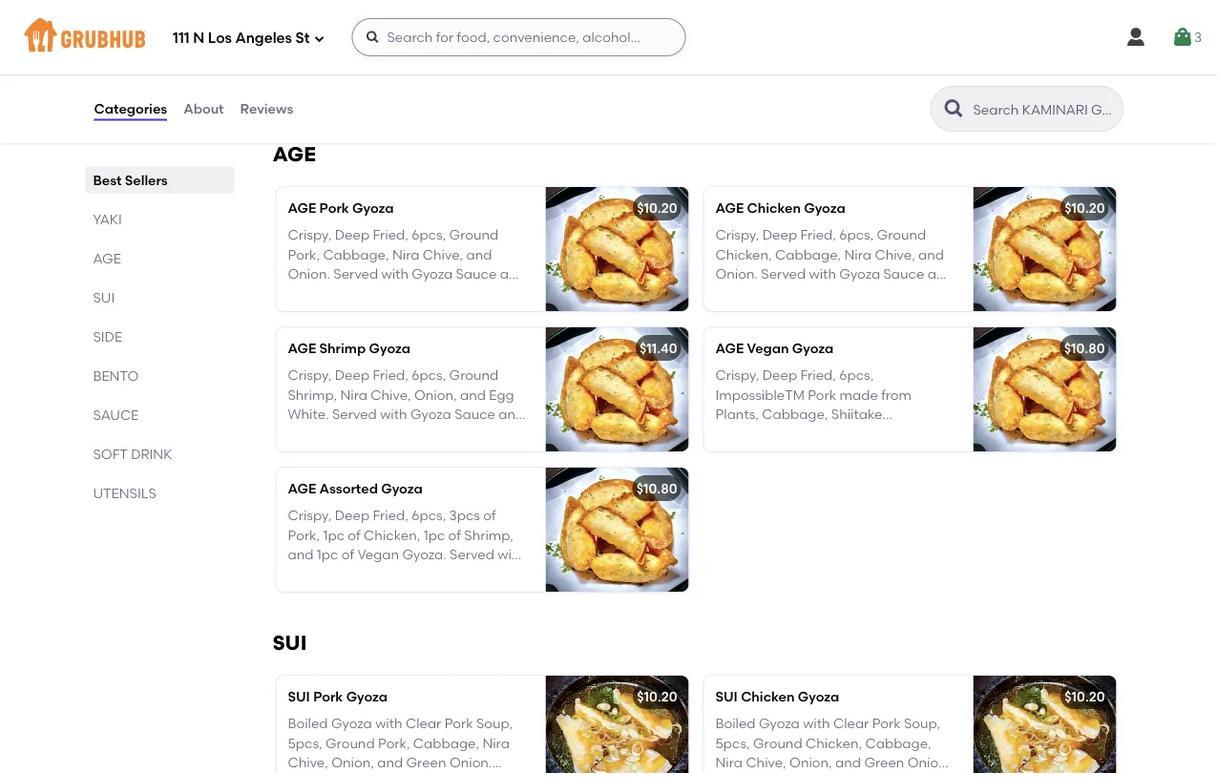 Task type: locate. For each thing, give the bounding box(es) containing it.
svg image
[[1172, 26, 1194, 49], [365, 30, 380, 45]]

angeles
[[235, 30, 292, 47]]

vegan
[[747, 340, 789, 356]]

Search KAMINARI GYOZA search field
[[972, 100, 1118, 118]]

main navigation navigation
[[0, 0, 1217, 74]]

0 horizontal spatial svg image
[[365, 30, 380, 45]]

1 horizontal spatial svg image
[[1125, 26, 1148, 49]]

sui for sui chicken gyoza
[[716, 689, 738, 705]]

$10.80
[[1064, 340, 1105, 356], [637, 481, 677, 497]]

pork
[[319, 200, 349, 216], [313, 689, 343, 705]]

gyoza for age chicken gyoza
[[804, 200, 846, 216]]

yaki
[[93, 211, 122, 227]]

st
[[296, 30, 310, 47]]

age assorted gyoza image
[[546, 468, 689, 592]]

gyoza for sui pork gyoza
[[346, 689, 388, 705]]

bento
[[93, 368, 139, 384]]

sui chicken gyoza
[[716, 689, 840, 705]]

$10.20 for age pork gyoza
[[637, 200, 677, 216]]

assorted
[[319, 481, 378, 497]]

$10.20
[[637, 200, 677, 216], [1065, 200, 1105, 216], [637, 689, 677, 705], [1065, 689, 1105, 705]]

pork for age
[[319, 200, 349, 216]]

gyoza for sui chicken gyoza
[[798, 689, 840, 705]]

1 vertical spatial pork
[[313, 689, 343, 705]]

los
[[208, 30, 232, 47]]

1 horizontal spatial svg image
[[1172, 26, 1194, 49]]

soft drink tab
[[93, 444, 227, 464]]

sui for sui pork gyoza
[[288, 689, 310, 705]]

gyoza
[[352, 200, 394, 216], [804, 200, 846, 216], [369, 340, 411, 356], [792, 340, 834, 356], [381, 481, 423, 497], [346, 689, 388, 705], [798, 689, 840, 705]]

sui
[[93, 289, 115, 306], [273, 631, 307, 655], [288, 689, 310, 705], [716, 689, 738, 705]]

age
[[273, 142, 316, 166], [288, 200, 316, 216], [716, 200, 744, 216], [93, 250, 121, 266], [288, 340, 316, 356], [716, 340, 744, 356], [288, 481, 316, 497]]

$11.40
[[640, 340, 677, 356]]

svg image right 'st' on the left top of page
[[314, 33, 325, 44]]

age for age shrimp gyoza
[[288, 340, 316, 356]]

reviews
[[240, 101, 293, 117]]

best
[[93, 172, 122, 188]]

utensils tab
[[93, 483, 227, 503]]

age tab
[[93, 248, 227, 268]]

about
[[183, 101, 224, 117]]

svg image
[[1125, 26, 1148, 49], [314, 33, 325, 44]]

1 horizontal spatial $10.80
[[1064, 340, 1105, 356]]

$10.80 for age assorted gyoza
[[637, 481, 677, 497]]

0 vertical spatial chicken
[[747, 200, 801, 216]]

sui inside tab
[[93, 289, 115, 306]]

age for age vegan gyoza
[[716, 340, 744, 356]]

age for age assorted gyoza
[[288, 481, 316, 497]]

categories
[[94, 101, 167, 117]]

0 vertical spatial pork
[[319, 200, 349, 216]]

0 horizontal spatial svg image
[[314, 33, 325, 44]]

pork for sui
[[313, 689, 343, 705]]

0 horizontal spatial $10.80
[[637, 481, 677, 497]]

age chicken gyoza
[[716, 200, 846, 216]]

chicken
[[747, 200, 801, 216], [741, 689, 795, 705]]

1 vertical spatial chicken
[[741, 689, 795, 705]]

n
[[193, 30, 205, 47]]

svg image left '3' button
[[1125, 26, 1148, 49]]

1 vertical spatial $10.80
[[637, 481, 677, 497]]

age shrimp gyoza
[[288, 340, 411, 356]]

shrimp
[[319, 340, 366, 356]]

0 vertical spatial $10.80
[[1064, 340, 1105, 356]]

age shrimp gyoza image
[[546, 327, 689, 451]]

3
[[1194, 29, 1202, 45]]



Task type: describe. For each thing, give the bounding box(es) containing it.
yaki assorted gyoza image
[[546, 0, 689, 103]]

gyoza for age assorted gyoza
[[381, 481, 423, 497]]

categories button
[[93, 74, 168, 143]]

$10.80 for age vegan gyoza
[[1064, 340, 1105, 356]]

about button
[[183, 74, 225, 143]]

age inside tab
[[93, 250, 121, 266]]

sauce
[[93, 407, 139, 423]]

sui chicken gyoza image
[[973, 676, 1117, 773]]

gyoza for age pork gyoza
[[352, 200, 394, 216]]

sellers
[[125, 172, 168, 188]]

best sellers tab
[[93, 170, 227, 190]]

age for age chicken gyoza
[[716, 200, 744, 216]]

age chicken gyoza image
[[973, 187, 1117, 311]]

age pork gyoza
[[288, 200, 394, 216]]

$10.20 for sui pork gyoza
[[637, 689, 677, 705]]

chicken for sui
[[741, 689, 795, 705]]

age pork gyoza image
[[546, 187, 689, 311]]

side
[[93, 328, 122, 345]]

3 button
[[1172, 20, 1202, 54]]

Search for food, convenience, alcohol... search field
[[352, 18, 686, 56]]

chicken for age
[[747, 200, 801, 216]]

drink
[[131, 446, 172, 462]]

soft drink
[[93, 446, 172, 462]]

sui for sui tab on the top
[[93, 289, 115, 306]]

reviews button
[[239, 74, 294, 143]]

111
[[173, 30, 190, 47]]

utensils
[[93, 485, 156, 501]]

bento tab
[[93, 366, 227, 386]]

search icon image
[[943, 97, 966, 120]]

sui pork gyoza image
[[546, 676, 689, 773]]

sui tab
[[93, 287, 227, 307]]

$10.20 for sui chicken gyoza
[[1065, 689, 1105, 705]]

sauce tab
[[93, 405, 227, 425]]

yaki tab
[[93, 209, 227, 229]]

age vegan gyoza image
[[973, 327, 1117, 451]]

svg image inside '3' button
[[1172, 26, 1194, 49]]

age vegan gyoza
[[716, 340, 834, 356]]

gyoza for age vegan gyoza
[[792, 340, 834, 356]]

$10.20 for age chicken gyoza
[[1065, 200, 1105, 216]]

age for age pork gyoza
[[288, 200, 316, 216]]

gyoza for age shrimp gyoza
[[369, 340, 411, 356]]

side tab
[[93, 327, 227, 347]]

age assorted gyoza
[[288, 481, 423, 497]]

sui pork gyoza
[[288, 689, 388, 705]]

111 n los angeles st
[[173, 30, 310, 47]]

soft
[[93, 446, 128, 462]]

best sellers
[[93, 172, 168, 188]]



Task type: vqa. For each thing, say whether or not it's contained in the screenshot.
Investor
no



